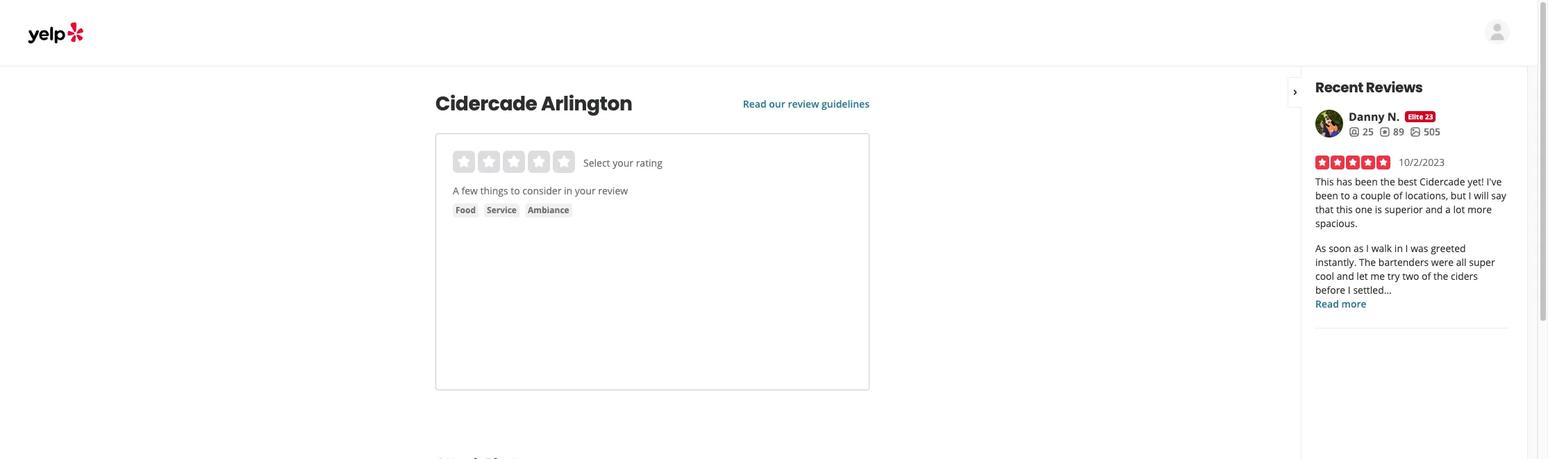 Task type: locate. For each thing, give the bounding box(es) containing it.
1 vertical spatial your
[[575, 184, 596, 197]]

our
[[769, 97, 786, 110]]

more
[[1468, 203, 1492, 216]]

0 horizontal spatial your
[[575, 184, 596, 197]]

0 horizontal spatial and
[[1337, 270, 1355, 283]]

the up couple
[[1381, 175, 1396, 188]]

0 horizontal spatial review
[[598, 184, 628, 197]]

to right things
[[511, 184, 520, 197]]

best
[[1398, 175, 1418, 188]]

review
[[788, 97, 819, 110], [598, 184, 628, 197]]

as
[[1316, 242, 1327, 255]]

1 vertical spatial and
[[1337, 270, 1355, 283]]

your
[[613, 156, 634, 170], [575, 184, 596, 197]]

in right consider
[[564, 184, 573, 197]]

photo of danny n. image
[[1316, 110, 1344, 138]]

i left the will
[[1469, 189, 1472, 202]]

will
[[1474, 189, 1489, 202]]

i
[[1469, 189, 1472, 202], [1367, 242, 1369, 255], [1406, 242, 1409, 255], [1348, 283, 1351, 297]]

i inside this has been the best cidercade yet! i've been to a couple of locations, but i will say that this one is superior and a lot more spacious.
[[1469, 189, 1472, 202]]

cidercade arlington link
[[436, 90, 710, 117]]

16 photos v2 image
[[1410, 126, 1421, 137]]

0 horizontal spatial a
[[1353, 189, 1359, 202]]

1 horizontal spatial been
[[1355, 175, 1378, 188]]

that
[[1316, 203, 1334, 216]]

elite 23
[[1409, 112, 1434, 122]]

1 horizontal spatial cidercade
[[1420, 175, 1466, 188]]

0 vertical spatial in
[[564, 184, 573, 197]]

cidercade up rating element
[[436, 90, 537, 117]]

greeted
[[1431, 242, 1466, 255]]

cool
[[1316, 270, 1335, 283]]

in
[[564, 184, 573, 197], [1395, 242, 1403, 255]]

None radio
[[453, 151, 475, 173], [503, 151, 525, 173], [453, 151, 475, 173], [503, 151, 525, 173]]

of
[[1394, 189, 1403, 202], [1422, 270, 1431, 283]]

89
[[1394, 125, 1405, 138]]

cidercade up locations,
[[1420, 175, 1466, 188]]

1 vertical spatial the
[[1434, 270, 1449, 283]]

to up the this
[[1341, 189, 1351, 202]]

as
[[1354, 242, 1364, 255]]

1 horizontal spatial to
[[1341, 189, 1351, 202]]

1 horizontal spatial in
[[1395, 242, 1403, 255]]

is
[[1376, 203, 1383, 216]]

been
[[1355, 175, 1378, 188], [1316, 189, 1339, 202]]

1 horizontal spatial of
[[1422, 270, 1431, 283]]

been up couple
[[1355, 175, 1378, 188]]

0 vertical spatial review
[[788, 97, 819, 110]]

0 horizontal spatial in
[[564, 184, 573, 197]]

0 vertical spatial and
[[1426, 203, 1443, 216]]

0 horizontal spatial of
[[1394, 189, 1403, 202]]

1 vertical spatial cidercade
[[1420, 175, 1466, 188]]

arlington
[[541, 90, 633, 117]]

this has been the best cidercade yet! i've been to a couple of locations, but i will say that this one is superior and a lot more spacious.
[[1316, 175, 1507, 230]]

danny n.
[[1349, 109, 1400, 124]]

this
[[1316, 175, 1334, 188]]

0 horizontal spatial been
[[1316, 189, 1339, 202]]

two
[[1403, 270, 1420, 283]]

10/2/2023
[[1399, 156, 1445, 169]]

and down locations,
[[1426, 203, 1443, 216]]

your down select
[[575, 184, 596, 197]]

all
[[1457, 256, 1467, 269]]

and inside the as soon as i walk in i was greeted instantly. the bartenders were all super cool and let me try two of the ciders before i settled…
[[1337, 270, 1355, 283]]

was
[[1411, 242, 1429, 255]]

0 horizontal spatial the
[[1381, 175, 1396, 188]]

1 horizontal spatial a
[[1446, 203, 1451, 216]]

soon
[[1329, 242, 1352, 255]]

service
[[487, 204, 517, 216]]

in up bartenders
[[1395, 242, 1403, 255]]

1 horizontal spatial the
[[1434, 270, 1449, 283]]

1 vertical spatial of
[[1422, 270, 1431, 283]]

me
[[1371, 270, 1386, 283]]

a up one
[[1353, 189, 1359, 202]]

close sidebar icon image
[[1290, 86, 1301, 98], [1290, 86, 1301, 98]]

friends element
[[1349, 125, 1374, 139]]

the down were
[[1434, 270, 1449, 283]]

1 vertical spatial a
[[1446, 203, 1451, 216]]

the
[[1381, 175, 1396, 188], [1434, 270, 1449, 283]]

a
[[1353, 189, 1359, 202], [1446, 203, 1451, 216]]

try
[[1388, 270, 1400, 283]]

1 horizontal spatial your
[[613, 156, 634, 170]]

of right two
[[1422, 270, 1431, 283]]

0 vertical spatial the
[[1381, 175, 1396, 188]]

in inside the as soon as i walk in i was greeted instantly. the bartenders were all super cool and let me try two of the ciders before i settled…
[[1395, 242, 1403, 255]]

0 vertical spatial of
[[1394, 189, 1403, 202]]

elite 23 link
[[1406, 111, 1436, 122]]

5 star rating image
[[1316, 156, 1391, 170]]

were
[[1432, 256, 1454, 269]]

cidercade arlington
[[436, 90, 633, 117]]

0 horizontal spatial cidercade
[[436, 90, 537, 117]]

before
[[1316, 283, 1346, 297]]

0 vertical spatial your
[[613, 156, 634, 170]]

of up superior
[[1394, 189, 1403, 202]]

review right our
[[788, 97, 819, 110]]

1 vertical spatial in
[[1395, 242, 1403, 255]]

review down select your rating
[[598, 184, 628, 197]]

0 vertical spatial a
[[1353, 189, 1359, 202]]

this
[[1337, 203, 1353, 216]]

0 vertical spatial been
[[1355, 175, 1378, 188]]

spacious.
[[1316, 217, 1358, 230]]

your left 'rating'
[[613, 156, 634, 170]]

1 vertical spatial been
[[1316, 189, 1339, 202]]

to
[[511, 184, 520, 197], [1341, 189, 1351, 202]]

lot
[[1454, 203, 1466, 216]]

in for walk
[[1395, 242, 1403, 255]]

None radio
[[478, 151, 500, 173], [528, 151, 550, 173], [553, 151, 575, 173], [478, 151, 500, 173], [528, 151, 550, 173], [553, 151, 575, 173]]

1 horizontal spatial and
[[1426, 203, 1443, 216]]

a left lot
[[1446, 203, 1451, 216]]

been down this
[[1316, 189, 1339, 202]]

and
[[1426, 203, 1443, 216], [1337, 270, 1355, 283]]

guidelines
[[822, 97, 870, 110]]

of inside this has been the best cidercade yet! i've been to a couple of locations, but i will say that this one is superior and a lot more spacious.
[[1394, 189, 1403, 202]]

consider
[[523, 184, 562, 197]]

and down instantly.
[[1337, 270, 1355, 283]]

cidercade
[[436, 90, 537, 117], [1420, 175, 1466, 188]]



Task type: describe. For each thing, give the bounding box(es) containing it.
i left was
[[1406, 242, 1409, 255]]

the inside this has been the best cidercade yet! i've been to a couple of locations, but i will say that this one is superior and a lot more spacious.
[[1381, 175, 1396, 188]]

ciders
[[1451, 270, 1478, 283]]

read
[[743, 97, 767, 110]]

few
[[462, 184, 478, 197]]

to inside this has been the best cidercade yet! i've been to a couple of locations, but i will say that this one is superior and a lot more spacious.
[[1341, 189, 1351, 202]]

bartenders
[[1379, 256, 1429, 269]]

23
[[1426, 112, 1434, 122]]

1 vertical spatial review
[[598, 184, 628, 197]]

i've
[[1487, 175, 1502, 188]]

things
[[481, 184, 508, 197]]

i right as
[[1367, 242, 1369, 255]]

select your rating
[[584, 156, 663, 170]]

505
[[1424, 125, 1441, 138]]

and inside this has been the best cidercade yet! i've been to a couple of locations, but i will say that this one is superior and a lot more spacious.
[[1426, 203, 1443, 216]]

of inside the as soon as i walk in i was greeted instantly. the bartenders were all super cool and let me try two of the ciders before i settled…
[[1422, 270, 1431, 283]]

i right before
[[1348, 283, 1351, 297]]

recent reviews
[[1316, 78, 1423, 97]]

a few things to consider in your review
[[453, 184, 628, 197]]

16 friends v2 image
[[1349, 126, 1360, 137]]

a
[[453, 184, 459, 197]]

but
[[1451, 189, 1467, 202]]

rating element
[[453, 151, 575, 173]]

in for consider
[[564, 184, 573, 197]]

couple
[[1361, 189, 1391, 202]]

rating
[[636, 156, 663, 170]]

n.
[[1388, 109, 1400, 124]]

read our review guidelines
[[743, 97, 870, 110]]

0 vertical spatial cidercade
[[436, 90, 537, 117]]

settled…
[[1354, 283, 1392, 297]]

select
[[584, 156, 610, 170]]

as soon as i walk in i was greeted instantly. the bartenders were all super cool and let me try two of the ciders before i settled…
[[1316, 242, 1496, 297]]

food
[[456, 204, 476, 216]]

25
[[1363, 125, 1374, 138]]

ambiance
[[528, 204, 569, 216]]

0 horizontal spatial to
[[511, 184, 520, 197]]

cidercade inside this has been the best cidercade yet! i've been to a couple of locations, but i will say that this one is superior and a lot more spacious.
[[1420, 175, 1466, 188]]

superior
[[1385, 203, 1423, 216]]

reviews
[[1366, 78, 1423, 97]]

the
[[1360, 256, 1376, 269]]

the inside the as soon as i walk in i was greeted instantly. the bartenders were all super cool and let me try two of the ciders before i settled…
[[1434, 270, 1449, 283]]

16 review v2 image
[[1380, 126, 1391, 137]]

yet!
[[1468, 175, 1485, 188]]

walk
[[1372, 242, 1392, 255]]

elite
[[1409, 112, 1424, 122]]

super
[[1470, 256, 1496, 269]]

locations,
[[1406, 189, 1449, 202]]

reviews element
[[1380, 125, 1405, 139]]

recent
[[1316, 78, 1364, 97]]

read our review guidelines link
[[743, 97, 870, 110]]

say
[[1492, 189, 1507, 202]]

instantly.
[[1316, 256, 1357, 269]]

photos element
[[1410, 125, 1441, 139]]

let
[[1357, 270, 1368, 283]]

one
[[1356, 203, 1373, 216]]

1 horizontal spatial review
[[788, 97, 819, 110]]

danny
[[1349, 109, 1385, 124]]

has
[[1337, 175, 1353, 188]]



Task type: vqa. For each thing, say whether or not it's contained in the screenshot.
'-' associated with Sun
no



